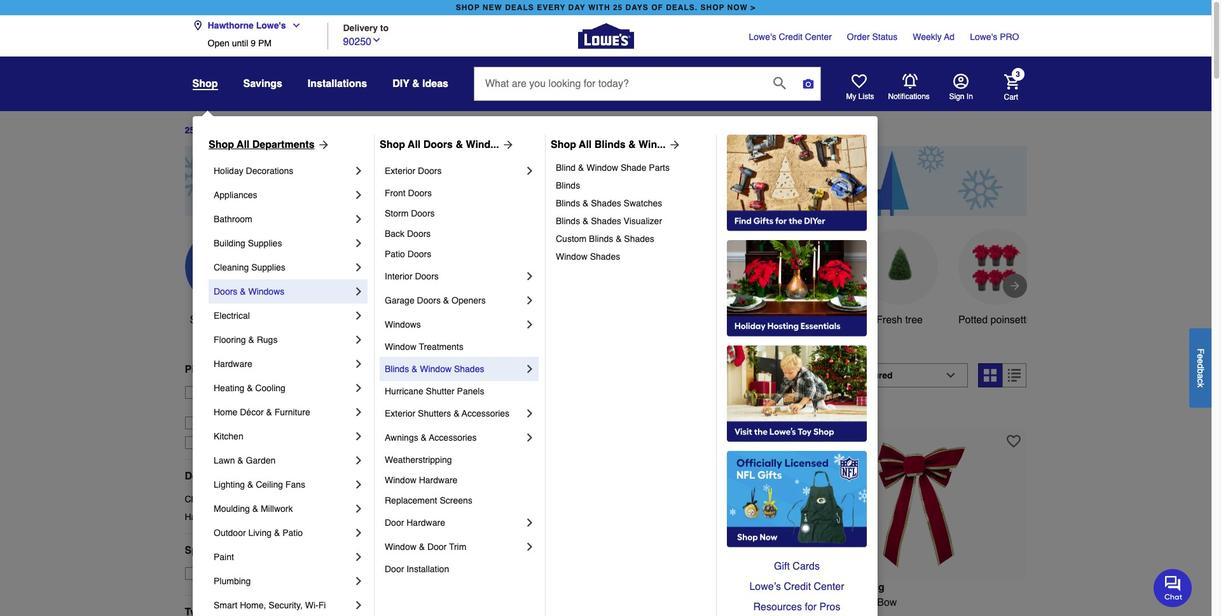 Task type: locate. For each thing, give the bounding box(es) containing it.
all for departments
[[237, 139, 249, 151]]

window down led
[[385, 342, 416, 352]]

e up d
[[1196, 354, 1206, 359]]

hawthorne inside hawthorne lowe's & nearby stores button
[[204, 401, 247, 411]]

e
[[1196, 354, 1206, 359], [1196, 359, 1206, 364]]

0 vertical spatial delivery
[[343, 23, 378, 33]]

day
[[568, 3, 586, 12]]

all inside shop all deals button
[[216, 315, 227, 326]]

0 vertical spatial door
[[385, 518, 404, 529]]

& down hanukkah decorations link
[[274, 529, 280, 539]]

decorations inside hanukkah decorations link
[[227, 512, 275, 523]]

& down "blinds & shades visualizer"
[[616, 234, 622, 244]]

door left installation
[[385, 565, 404, 575]]

blind
[[556, 163, 576, 173]]

0 horizontal spatial plug-
[[553, 598, 577, 609]]

lowe's home improvement notification center image
[[902, 74, 917, 89]]

1 vertical spatial pickup
[[248, 388, 275, 398]]

k
[[1196, 383, 1206, 388]]

& down window treatments
[[411, 364, 417, 375]]

compare inside 1001813120 element
[[396, 407, 433, 418]]

nearby
[[288, 401, 315, 411]]

cleaning
[[214, 263, 249, 273]]

1 horizontal spatial lights
[[707, 613, 734, 617]]

window for &
[[385, 542, 416, 553]]

front doors link
[[385, 183, 536, 204]]

0 horizontal spatial savings button
[[243, 73, 282, 95]]

supplies for building supplies
[[248, 238, 282, 249]]

hardware down replacement screens
[[407, 518, 445, 529]]

1 vertical spatial shop
[[190, 315, 214, 326]]

all
[[237, 139, 249, 151], [408, 139, 421, 151], [579, 139, 592, 151], [216, 315, 227, 326]]

2 count from the left
[[615, 598, 642, 609]]

1 ft from the left
[[453, 598, 458, 609]]

string down 'multicolor'
[[678, 613, 705, 617]]

supplies up the cleaning supplies
[[248, 238, 282, 249]]

in inside the 100-count 20.62-ft multicolor incandescent plug-in christmas string lights
[[618, 613, 626, 617]]

25 days of deals link
[[185, 126, 256, 136]]

holiday inside holiday decorations link
[[214, 166, 243, 176]]

1 vertical spatial 25
[[185, 126, 195, 136]]

electrical
[[214, 311, 250, 321]]

1 horizontal spatial 25
[[613, 3, 623, 12]]

door for door installation
[[385, 565, 404, 575]]

center for lowe's credit center
[[805, 32, 832, 42]]

arrow right image inside shop all departments link
[[315, 139, 330, 151]]

shop
[[209, 139, 234, 151], [380, 139, 405, 151], [551, 139, 576, 151]]

0 horizontal spatial lights
[[463, 613, 490, 617]]

lights down 'multicolor'
[[707, 613, 734, 617]]

1 vertical spatial exterior
[[385, 409, 415, 419]]

shop all doors & wind... link
[[380, 137, 514, 153]]

center up 8.5-
[[814, 582, 844, 593]]

all down "25 days of deals"
[[237, 139, 249, 151]]

deals right of
[[232, 126, 256, 136]]

2 string from the left
[[678, 613, 705, 617]]

in inside 'holiday living 8.5-in w red bow'
[[832, 598, 840, 609]]

window up the door installation
[[385, 542, 416, 553]]

window for shades
[[556, 252, 588, 262]]

2 compare from the left
[[838, 407, 874, 418]]

shop all deals button
[[185, 229, 261, 328]]

0 vertical spatial accessories
[[462, 409, 509, 419]]

100-count 20.62-ft multicolor incandescent plug-in christmas string lights
[[594, 598, 789, 617]]

arrow right image for shop all blinds & win...
[[666, 139, 681, 151]]

exterior for exterior doors
[[385, 166, 415, 176]]

arrow right image up exterior doors link
[[499, 139, 514, 151]]

1 lights from the left
[[463, 613, 490, 617]]

chevron right image for exterior doors
[[523, 165, 536, 177]]

arrow right image
[[315, 139, 330, 151], [499, 139, 514, 151], [666, 139, 681, 151], [1008, 280, 1021, 292]]

blinds for blinds & window shades
[[385, 364, 409, 375]]

0 horizontal spatial pickup
[[185, 364, 218, 376]]

string down door installation link
[[433, 613, 460, 617]]

2 horizontal spatial shop
[[551, 139, 576, 151]]

& left rugs
[[248, 335, 254, 345]]

arrow right image inside shop all doors & wind... link
[[499, 139, 514, 151]]

25
[[613, 3, 623, 12], [185, 126, 195, 136]]

0 horizontal spatial ft
[[453, 598, 458, 609]]

delivery up the heating & cooling
[[231, 364, 271, 376]]

to
[[380, 23, 389, 33]]

hawthorne down store at the left
[[204, 401, 247, 411]]

0 vertical spatial hardware
[[214, 359, 252, 370]]

arrow right image inside shop all blinds & win... link
[[666, 139, 681, 151]]

furniture
[[275, 408, 310, 418]]

0 vertical spatial pickup
[[185, 364, 218, 376]]

& right blind
[[578, 163, 584, 173]]

0 vertical spatial windows
[[248, 287, 284, 297]]

decorations inside christmas decorations link
[[227, 495, 275, 505]]

0 horizontal spatial count
[[394, 598, 421, 609]]

window down custom
[[556, 252, 588, 262]]

window for hardware
[[385, 476, 416, 486]]

1 vertical spatial hawthorne
[[204, 401, 247, 411]]

in down 'window treatments' link
[[466, 370, 478, 388]]

shop inside button
[[190, 315, 214, 326]]

1 horizontal spatial living
[[413, 582, 443, 594]]

living down installation
[[413, 582, 443, 594]]

1 vertical spatial white
[[461, 598, 487, 609]]

0 vertical spatial center
[[805, 32, 832, 42]]

window
[[587, 163, 618, 173], [556, 252, 588, 262], [385, 342, 416, 352], [420, 364, 452, 375], [385, 476, 416, 486], [385, 542, 416, 553]]

center for lowe's credit center
[[814, 582, 844, 593]]

20.62- inside the 100-count 20.62-ft multicolor incandescent plug-in christmas string lights
[[645, 598, 673, 609]]

credit up resources for pros link
[[784, 582, 811, 593]]

ft inside the 100-count 20.62-ft multicolor incandescent plug-in christmas string lights
[[673, 598, 679, 609]]

1 horizontal spatial patio
[[385, 249, 405, 259]]

plumbing
[[214, 577, 251, 587]]

fi
[[318, 601, 326, 611]]

lowe's home improvement logo image
[[578, 8, 634, 64]]

door down replacement
[[385, 518, 404, 529]]

0 horizontal spatial string
[[433, 613, 460, 617]]

1 horizontal spatial plug-
[[594, 613, 618, 617]]

hurricane shutter panels link
[[385, 382, 536, 402]]

lowe's inside "button"
[[256, 20, 286, 31]]

25 days of deals. shop new deals every day. while supplies last. image
[[185, 146, 1027, 216]]

0 horizontal spatial in
[[466, 370, 478, 388]]

& right the awnings
[[421, 433, 427, 443]]

chevron right image
[[352, 189, 365, 202], [352, 237, 365, 250], [352, 261, 365, 274], [523, 270, 536, 283], [352, 286, 365, 298], [523, 294, 536, 307], [352, 358, 365, 371], [352, 382, 365, 395], [352, 431, 365, 443], [523, 432, 536, 445], [352, 479, 365, 492], [523, 517, 536, 530], [523, 541, 536, 554], [352, 551, 365, 564], [352, 600, 365, 612]]

exterior up front
[[385, 166, 415, 176]]

supplies up doors & windows link
[[251, 263, 285, 273]]

1 vertical spatial delivery
[[231, 364, 271, 376]]

center left "order"
[[805, 32, 832, 42]]

delivery up 90250
[[343, 23, 378, 33]]

1 100- from the left
[[374, 598, 394, 609]]

& down the cleaning supplies
[[240, 287, 246, 297]]

Search Query text field
[[474, 67, 763, 100]]

window for treatments
[[385, 342, 416, 352]]

heart outline image
[[1007, 435, 1021, 449]]

store
[[225, 388, 246, 398]]

0 vertical spatial white
[[790, 315, 816, 326]]

w
[[843, 598, 853, 609]]

2 e from the top
[[1196, 359, 1206, 364]]

decorations for holiday decorations
[[246, 166, 293, 176]]

window up replacement
[[385, 476, 416, 486]]

1 vertical spatial chevron down image
[[371, 35, 382, 45]]

0 vertical spatial exterior
[[385, 166, 415, 176]]

1 horizontal spatial count
[[615, 598, 642, 609]]

shop for shop all blinds & win...
[[551, 139, 576, 151]]

1 vertical spatial windows
[[385, 320, 421, 330]]

door installation
[[385, 565, 449, 575]]

shades up panels
[[454, 364, 484, 375]]

3 shop from the left
[[551, 139, 576, 151]]

& left win...
[[628, 139, 636, 151]]

hurricane shutter panels
[[385, 387, 484, 397]]

christmas
[[185, 495, 225, 505], [385, 613, 431, 617], [629, 613, 675, 617]]

holiday decorations link
[[214, 159, 352, 183]]

1 horizontal spatial savings
[[495, 315, 531, 326]]

hawthorne up open until 9 pm
[[208, 20, 254, 31]]

shop down open at the left top of page
[[192, 78, 218, 90]]

accessories up weatherstripping link
[[429, 433, 477, 443]]

back
[[385, 229, 405, 239]]

chevron right image for door hardware
[[523, 517, 536, 530]]

0 horizontal spatial shop
[[456, 3, 480, 12]]

100-count 20.62-ft multicolor incandescent plug-in christmas string lights link
[[594, 582, 806, 617]]

heating & cooling
[[214, 384, 285, 394]]

resources for pros
[[753, 602, 840, 614]]

0 vertical spatial credit
[[779, 32, 803, 42]]

shade
[[621, 163, 646, 173]]

1 incandescent from the left
[[490, 598, 551, 609]]

credit for lowe's
[[784, 582, 811, 593]]

1 vertical spatial supplies
[[251, 263, 285, 273]]

1 horizontal spatial shop
[[380, 139, 405, 151]]

e up "b"
[[1196, 359, 1206, 364]]

hardware up replacement screens
[[419, 476, 458, 486]]

2 lights from the left
[[707, 613, 734, 617]]

savings down pm on the top left of page
[[243, 78, 282, 90]]

0 vertical spatial deals
[[232, 126, 256, 136]]

0 horizontal spatial windows
[[248, 287, 284, 297]]

lowe's
[[256, 20, 286, 31], [749, 32, 776, 42], [970, 32, 997, 42], [249, 401, 277, 411]]

1 horizontal spatial 100-
[[594, 598, 615, 609]]

25 right "with"
[[613, 3, 623, 12]]

lowe's pro link
[[970, 31, 1019, 43]]

savings up 'window treatments' link
[[495, 315, 531, 326]]

1 e from the top
[[1196, 354, 1206, 359]]

shop all doors & wind...
[[380, 139, 499, 151]]

shop up 'exterior doors'
[[380, 139, 405, 151]]

shop for shop all doors & wind...
[[380, 139, 405, 151]]

weekly ad
[[913, 32, 955, 42]]

garden
[[246, 456, 276, 466]]

living down hanukkah decorations link
[[248, 529, 272, 539]]

2 100- from the left
[[594, 598, 615, 609]]

2 incandescent from the left
[[728, 598, 789, 609]]

delivery up lawn & garden
[[224, 438, 256, 448]]

arrow right image up holiday decorations link
[[315, 139, 330, 151]]

of
[[221, 126, 229, 136]]

all inside shop all departments link
[[237, 139, 249, 151]]

1 horizontal spatial compare
[[838, 407, 874, 418]]

0 horizontal spatial incandescent
[[490, 598, 551, 609]]

1 horizontal spatial string
[[678, 613, 705, 617]]

1 horizontal spatial pickup
[[248, 388, 275, 398]]

offers
[[223, 546, 253, 557]]

holiday for holiday living 100-count 20.62-ft white incandescent plug- in christmas string lights
[[374, 582, 410, 594]]

window hardware
[[385, 476, 458, 486]]

2 horizontal spatial in
[[967, 92, 973, 101]]

departments down lawn
[[185, 471, 247, 483]]

2 horizontal spatial living
[[855, 582, 885, 594]]

& up "blinds & shades visualizer"
[[583, 198, 589, 209]]

window shades link
[[556, 248, 707, 266]]

white button
[[765, 229, 841, 328]]

incandescent inside the 100-count 20.62-ft multicolor incandescent plug-in christmas string lights
[[728, 598, 789, 609]]

find gifts for the diyer. image
[[727, 135, 867, 231]]

lowe's home improvement account image
[[953, 74, 968, 89]]

1 horizontal spatial ft
[[673, 598, 679, 609]]

0 vertical spatial supplies
[[248, 238, 282, 249]]

windows down garage
[[385, 320, 421, 330]]

deals inside button
[[230, 315, 256, 326]]

doors for exterior
[[418, 166, 442, 176]]

arrow right image up parts
[[666, 139, 681, 151]]

hawthorne for hawthorne lowe's & nearby stores
[[204, 401, 247, 411]]

20.62- left 'multicolor'
[[645, 598, 673, 609]]

1 vertical spatial savings
[[495, 315, 531, 326]]

shades
[[591, 198, 621, 209], [591, 216, 621, 226], [624, 234, 654, 244], [590, 252, 620, 262], [454, 364, 484, 375]]

decorations inside holiday decorations link
[[246, 166, 293, 176]]

departments up holiday decorations link
[[252, 139, 315, 151]]

all inside shop all doors & wind... link
[[408, 139, 421, 151]]

lowe's credit center link
[[727, 577, 867, 598]]

f
[[1196, 349, 1206, 354]]

0 vertical spatial hawthorne
[[208, 20, 254, 31]]

doors down "storm doors"
[[407, 229, 431, 239]]

departments
[[252, 139, 315, 151], [185, 471, 247, 483]]

exterior for exterior shutters & accessories
[[385, 409, 415, 419]]

0 vertical spatial 25
[[613, 3, 623, 12]]

9
[[251, 38, 256, 48]]

pickup up hawthorne lowe's & nearby stores
[[248, 388, 275, 398]]

8.5-
[[815, 598, 833, 609]]

1 horizontal spatial incandescent
[[728, 598, 789, 609]]

1 20.62- from the left
[[424, 598, 453, 609]]

2 ft from the left
[[673, 598, 679, 609]]

holiday down the door installation
[[374, 582, 410, 594]]

0 vertical spatial patio
[[385, 249, 405, 259]]

lowe's home improvement lists image
[[851, 74, 867, 89]]

2 20.62- from the left
[[645, 598, 673, 609]]

0 vertical spatial in
[[466, 370, 478, 388]]

2 shop from the left
[[701, 3, 725, 12]]

lowe's up pm on the top left of page
[[256, 20, 286, 31]]

0 horizontal spatial 100-
[[374, 598, 394, 609]]

1 horizontal spatial chevron down image
[[371, 35, 382, 45]]

patio down 'back'
[[385, 249, 405, 259]]

1 vertical spatial departments
[[185, 471, 247, 483]]

millwork
[[261, 504, 293, 515]]

2 shop from the left
[[380, 139, 405, 151]]

2 horizontal spatial christmas
[[629, 613, 675, 617]]

decorations for christmas decorations
[[227, 495, 275, 505]]

0 horizontal spatial chevron down image
[[286, 20, 301, 31]]

1 horizontal spatial in
[[618, 613, 626, 617]]

lowe's credit center
[[749, 582, 844, 593]]

b
[[1196, 369, 1206, 374]]

hardware down 'flooring'
[[214, 359, 252, 370]]

holiday living 8.5-in w red bow
[[815, 582, 897, 609]]

order
[[847, 32, 870, 42]]

1 vertical spatial center
[[814, 582, 844, 593]]

accessories down panels
[[462, 409, 509, 419]]

1 vertical spatial in
[[832, 598, 840, 609]]

fast
[[204, 438, 221, 448]]

1 compare from the left
[[396, 407, 433, 418]]

0 vertical spatial plug-
[[553, 598, 577, 609]]

count inside the 100-count 20.62-ft multicolor incandescent plug-in christmas string lights
[[615, 598, 642, 609]]

1 exterior from the top
[[385, 166, 415, 176]]

living up red
[[855, 582, 885, 594]]

all up 'flooring'
[[216, 315, 227, 326]]

doors up led
[[417, 296, 441, 306]]

chevron right image for plumbing
[[352, 576, 365, 588]]

exterior shutters & accessories
[[385, 409, 509, 419]]

0 vertical spatial shop
[[192, 78, 218, 90]]

paint link
[[214, 546, 352, 570]]

tree
[[905, 315, 923, 326]]

chevron right image
[[352, 165, 365, 177], [523, 165, 536, 177], [352, 213, 365, 226], [352, 310, 365, 322], [523, 319, 536, 331], [352, 334, 365, 347], [523, 363, 536, 376], [352, 406, 365, 419], [523, 408, 536, 420], [352, 455, 365, 467], [352, 503, 365, 516], [352, 527, 365, 540], [352, 576, 365, 588]]

1 horizontal spatial departments
[[252, 139, 315, 151]]

0 horizontal spatial shop
[[209, 139, 234, 151]]

supplies inside 'link'
[[251, 263, 285, 273]]

0 horizontal spatial compare
[[396, 407, 433, 418]]

shop for shop all departments
[[209, 139, 234, 151]]

1 horizontal spatial white
[[790, 315, 816, 326]]

pros
[[820, 602, 840, 614]]

swatches
[[624, 198, 662, 209]]

holiday decorations
[[214, 166, 293, 176]]

1 horizontal spatial christmas
[[385, 613, 431, 617]]

0 vertical spatial savings
[[243, 78, 282, 90]]

chevron right image for hardware
[[352, 358, 365, 371]]

lowe's down free store pickup today at:
[[249, 401, 277, 411]]

deals up flooring & rugs
[[230, 315, 256, 326]]

living inside 'holiday living 8.5-in w red bow'
[[855, 582, 885, 594]]

wind...
[[466, 139, 499, 151]]

in left w
[[832, 598, 840, 609]]

resources
[[753, 602, 802, 614]]

hanukkah decorations
[[185, 512, 275, 523]]

shop for shop
[[192, 78, 218, 90]]

storm doors
[[385, 209, 435, 219]]

20.62- down installation
[[424, 598, 453, 609]]

0 horizontal spatial in
[[374, 613, 382, 617]]

chevron down image
[[286, 20, 301, 31], [371, 35, 382, 45]]

holiday inside 'holiday living 8.5-in w red bow'
[[815, 582, 852, 594]]

chevron right image for smart home, security, wi-fi
[[352, 600, 365, 612]]

count inside holiday living 100-count 20.62-ft white incandescent plug- in christmas string lights
[[394, 598, 421, 609]]

ft down door installation link
[[453, 598, 458, 609]]

shop all blinds & win... link
[[551, 137, 681, 153]]

1 horizontal spatial shop
[[701, 3, 725, 12]]

door for door hardware
[[385, 518, 404, 529]]

1 vertical spatial plug-
[[594, 613, 618, 617]]

led button
[[378, 229, 454, 328]]

0 horizontal spatial living
[[248, 529, 272, 539]]

holiday inside holiday living 100-count 20.62-ft white incandescent plug- in christmas string lights
[[374, 582, 410, 594]]

doors up exterior doors link
[[423, 139, 453, 151]]

lawn & garden
[[214, 456, 276, 466]]

pickup up free
[[185, 364, 218, 376]]

weatherstripping
[[385, 455, 452, 466]]

home décor & furniture
[[214, 408, 310, 418]]

1 horizontal spatial 20.62-
[[645, 598, 673, 609]]

2 vertical spatial hardware
[[407, 518, 445, 529]]

chevron right image for appliances
[[352, 189, 365, 202]]

garage doors & openers link
[[385, 289, 523, 313]]

gift cards link
[[727, 557, 867, 577]]

windows down "cleaning supplies" 'link'
[[248, 287, 284, 297]]

0 horizontal spatial white
[[461, 598, 487, 609]]

in inside holiday living 100-count 20.62-ft white incandescent plug- in christmas string lights
[[374, 613, 382, 617]]

& left "millwork"
[[252, 504, 258, 515]]

1 vertical spatial patio
[[282, 529, 303, 539]]

0 vertical spatial chevron down image
[[286, 20, 301, 31]]

all inside shop all blinds & win... link
[[579, 139, 592, 151]]

& right lawn
[[237, 456, 243, 466]]

1 horizontal spatial savings button
[[475, 229, 551, 328]]

shop left "new"
[[456, 3, 480, 12]]

1 vertical spatial hardware
[[419, 476, 458, 486]]

compare inside 5013254527 element
[[838, 407, 874, 418]]

heating
[[214, 384, 244, 394]]

0 horizontal spatial departments
[[185, 471, 247, 483]]

& right shutters
[[454, 409, 460, 419]]

1 vertical spatial deals
[[230, 315, 256, 326]]

chevron down image inside hawthorne lowe's "button"
[[286, 20, 301, 31]]

door hardware
[[385, 518, 445, 529]]

doors up "storm doors"
[[408, 188, 432, 198]]

deals
[[505, 3, 534, 12]]

lights down door installation link
[[463, 613, 490, 617]]

1 vertical spatial savings button
[[475, 229, 551, 328]]

doors up garage doors & openers
[[415, 272, 439, 282]]

white inside holiday living 100-count 20.62-ft white incandescent plug- in christmas string lights
[[461, 598, 487, 609]]

patio up paint link
[[282, 529, 303, 539]]

parts
[[649, 163, 670, 173]]

2 exterior from the top
[[385, 409, 415, 419]]

string inside the 100-count 20.62-ft multicolor incandescent plug-in christmas string lights
[[678, 613, 705, 617]]

doors down the front doors at the left top
[[411, 209, 435, 219]]

1 string from the left
[[433, 613, 460, 617]]

replacement screens
[[385, 496, 472, 506]]

chevron right image for lawn & garden
[[352, 455, 365, 467]]

all up blind & window shade parts
[[579, 139, 592, 151]]

hanukkah
[[185, 512, 225, 523]]

1001813120 element
[[374, 406, 433, 419]]

living for in
[[855, 582, 885, 594]]

1 shop from the left
[[209, 139, 234, 151]]

all up 'exterior doors'
[[408, 139, 421, 151]]

window treatments
[[385, 342, 463, 352]]

chevron right image for lighting & ceiling fans
[[352, 479, 365, 492]]

shop all departments link
[[209, 137, 330, 153]]

hardware for window hardware
[[419, 476, 458, 486]]

1 vertical spatial credit
[[784, 582, 811, 593]]

1 count from the left
[[394, 598, 421, 609]]

doors down cleaning
[[214, 287, 237, 297]]

plug- inside holiday living 100-count 20.62-ft white incandescent plug- in christmas string lights
[[553, 598, 577, 609]]

door left the trim at bottom left
[[427, 542, 447, 553]]

shop left now
[[701, 3, 725, 12]]

100- inside holiday living 100-count 20.62-ft white incandescent plug- in christmas string lights
[[374, 598, 394, 609]]

chevron right image for home décor & furniture
[[352, 406, 365, 419]]

windows inside doors & windows link
[[248, 287, 284, 297]]

all for doors
[[408, 139, 421, 151]]

credit for lowe's
[[779, 32, 803, 42]]

holiday for holiday decorations
[[214, 166, 243, 176]]

interior doors link
[[385, 265, 523, 289]]

1 horizontal spatial in
[[832, 598, 840, 609]]

lowe's home improvement cart image
[[1004, 74, 1019, 89]]

lighting & ceiling fans link
[[214, 473, 352, 497]]

0 horizontal spatial 20.62-
[[424, 598, 453, 609]]

1 shop from the left
[[456, 3, 480, 12]]

chevron right image for exterior shutters & accessories
[[523, 408, 536, 420]]

2 vertical spatial delivery
[[224, 438, 256, 448]]

2 vertical spatial door
[[385, 565, 404, 575]]

chevron right image for cleaning supplies
[[352, 261, 365, 274]]

hawthorne inside hawthorne lowe's "button"
[[208, 20, 254, 31]]

interior
[[385, 272, 412, 282]]

living inside holiday living 100-count 20.62-ft white incandescent plug- in christmas string lights
[[413, 582, 443, 594]]

officially licensed n f l gifts. shop now. image
[[727, 452, 867, 548]]

None search field
[[474, 67, 821, 113]]

heating & cooling link
[[214, 377, 352, 401]]

1 horizontal spatial windows
[[385, 320, 421, 330]]

shop up blind
[[551, 139, 576, 151]]



Task type: vqa. For each thing, say whether or not it's contained in the screenshot.
the top the credit
yes



Task type: describe. For each thing, give the bounding box(es) containing it.
of
[[651, 3, 663, 12]]

home,
[[240, 601, 266, 611]]

exterior doors
[[385, 166, 442, 176]]

deals.
[[666, 3, 698, 12]]

kitchen link
[[214, 425, 352, 449]]

compare for 5013254527 element
[[838, 407, 874, 418]]

& right diy
[[412, 78, 420, 90]]

lighting
[[214, 480, 245, 490]]

potted
[[958, 315, 988, 326]]

f e e d b a c k button
[[1189, 328, 1212, 408]]

moulding & millwork
[[214, 504, 293, 515]]

white inside button
[[790, 315, 816, 326]]

arrow right image for shop all doors & wind...
[[499, 139, 514, 151]]

garage
[[385, 296, 414, 306]]

openers
[[452, 296, 486, 306]]

order status link
[[847, 31, 898, 43]]

>
[[751, 3, 756, 12]]

notifications
[[888, 92, 930, 101]]

0 horizontal spatial savings
[[243, 78, 282, 90]]

doors for garage
[[417, 296, 441, 306]]

hawthorne lowe's & nearby stores
[[204, 401, 342, 411]]

window up hurricane shutter panels
[[420, 364, 452, 375]]

& left wind...
[[456, 139, 463, 151]]

poinsettia
[[991, 315, 1034, 326]]

0 vertical spatial savings button
[[243, 73, 282, 95]]

hurricane
[[385, 387, 423, 397]]

0 horizontal spatial patio
[[282, 529, 303, 539]]

security,
[[269, 601, 303, 611]]

stores
[[317, 401, 342, 411]]

all for deals
[[216, 315, 227, 326]]

christmas inside the 100-count 20.62-ft multicolor incandescent plug-in christmas string lights
[[629, 613, 675, 617]]

decorations for hanukkah decorations
[[227, 512, 275, 523]]

panels
[[457, 387, 484, 397]]

chevron right image for kitchen
[[352, 431, 365, 443]]

diy & ideas
[[393, 78, 448, 90]]

wi-
[[305, 601, 318, 611]]

diy & ideas button
[[393, 73, 448, 95]]

visualizer
[[624, 216, 662, 226]]

chevron right image for windows
[[523, 319, 536, 331]]

window treatments link
[[385, 337, 536, 357]]

chevron right image for window & door trim
[[523, 541, 536, 554]]

& up heating at the left of the page
[[221, 364, 228, 376]]

1 vertical spatial door
[[427, 542, 447, 553]]

window & door trim
[[385, 542, 469, 553]]

home
[[214, 408, 237, 418]]

holiday down 'window treatments' link
[[482, 370, 537, 388]]

potted poinsettia button
[[958, 229, 1034, 328]]

shop for shop all deals
[[190, 315, 214, 326]]

in inside button
[[967, 92, 973, 101]]

chevron down image inside 90250 button
[[371, 35, 382, 45]]

hanging
[[687, 315, 725, 326]]

shades up "custom blinds & shades"
[[591, 216, 621, 226]]

5013254527 element
[[815, 406, 874, 419]]

doors for interior
[[415, 272, 439, 282]]

chevron right image for moulding & millwork
[[352, 503, 365, 516]]

0 vertical spatial departments
[[252, 139, 315, 151]]

gift cards
[[774, 562, 820, 573]]

bathroom
[[214, 214, 252, 225]]

status
[[872, 32, 898, 42]]

camera image
[[802, 78, 815, 90]]

garage doors & openers
[[385, 296, 486, 306]]

days
[[626, 3, 649, 12]]

open
[[208, 38, 229, 48]]

hanukkah decorations link
[[185, 511, 353, 524]]

rugs
[[257, 335, 278, 345]]

resources for pros link
[[727, 598, 867, 617]]

incandescent inside holiday living 100-count 20.62-ft white incandescent plug- in christmas string lights
[[490, 598, 551, 609]]

cards
[[793, 562, 820, 573]]

window shades
[[556, 252, 620, 262]]

arrow right image up "poinsettia"
[[1008, 280, 1021, 292]]

plug- inside the 100-count 20.62-ft multicolor incandescent plug-in christmas string lights
[[594, 613, 618, 617]]

delivery to
[[343, 23, 389, 33]]

hawthorne for hawthorne lowe's
[[208, 20, 254, 31]]

hardware link
[[214, 352, 352, 377]]

potted poinsettia
[[958, 315, 1034, 326]]

chevron right image for outdoor living & patio
[[352, 527, 365, 540]]

window hardware link
[[385, 471, 536, 491]]

days
[[197, 126, 218, 136]]

shades down visualizer
[[624, 234, 654, 244]]

exterior shutters & accessories link
[[385, 402, 523, 426]]

shades up "blinds & shades visualizer"
[[591, 198, 621, 209]]

chevron right image for holiday decorations
[[352, 165, 365, 177]]

chevron right image for doors & windows
[[352, 286, 365, 298]]

departments element
[[185, 471, 353, 483]]

doors for back
[[407, 229, 431, 239]]

weatherstripping link
[[385, 450, 536, 471]]

shutters
[[418, 409, 451, 419]]

chevron right image for heating & cooling
[[352, 382, 365, 395]]

198 products in holiday decorations
[[374, 370, 630, 388]]

lowe's down >
[[749, 32, 776, 42]]

interior doors
[[385, 272, 439, 282]]

blinds & window shades link
[[385, 357, 523, 382]]

blinds for blinds & shades swatches
[[556, 198, 580, 209]]

ft inside holiday living 100-count 20.62-ft white incandescent plug- in christmas string lights
[[453, 598, 458, 609]]

plumbing link
[[214, 570, 352, 594]]

blinds & shades visualizer link
[[556, 212, 707, 230]]

shop all blinds & win...
[[551, 139, 666, 151]]

doors for patio
[[408, 249, 431, 259]]

products
[[403, 370, 462, 388]]

awnings & accessories
[[385, 433, 477, 443]]

kitchen
[[214, 432, 243, 442]]

my lists
[[846, 92, 874, 101]]

all for blinds
[[579, 139, 592, 151]]

with
[[588, 3, 610, 12]]

& up custom
[[583, 216, 589, 226]]

100- inside the 100-count 20.62-ft multicolor incandescent plug-in christmas string lights
[[594, 598, 615, 609]]

doors for front
[[408, 188, 432, 198]]

blinds for blinds & shades visualizer
[[556, 216, 580, 226]]

visit the lowe's toy shop. image
[[727, 346, 867, 443]]

chevron right image for interior doors
[[523, 270, 536, 283]]

chevron right image for blinds & window shades
[[523, 363, 536, 376]]

christmas inside holiday living 100-count 20.62-ft white incandescent plug- in christmas string lights
[[385, 613, 431, 617]]

blinds for blinds
[[556, 181, 580, 191]]

cleaning supplies link
[[214, 256, 352, 280]]

living for patio
[[248, 529, 272, 539]]

& right décor
[[266, 408, 272, 418]]

cooling
[[255, 384, 285, 394]]

weekly ad link
[[913, 31, 955, 43]]

location image
[[192, 20, 203, 31]]

custom blinds & shades
[[556, 234, 654, 244]]

chevron right image for paint
[[352, 551, 365, 564]]

doors & windows
[[214, 287, 284, 297]]

chevron right image for garage doors & openers
[[523, 294, 536, 307]]

paint
[[214, 553, 234, 563]]

holiday living 100-count 20.62-ft white incandescent plug- in christmas string lights
[[374, 582, 577, 617]]

replacement screens link
[[385, 491, 536, 511]]

chevron right image for electrical
[[352, 310, 365, 322]]

diy
[[393, 78, 409, 90]]

25 inside shop new deals every day with 25 days of deals. shop now > link
[[613, 3, 623, 12]]

lights inside the 100-count 20.62-ft multicolor incandescent plug-in christmas string lights
[[707, 613, 734, 617]]

on
[[208, 569, 220, 579]]

chevron right image for flooring & rugs
[[352, 334, 365, 347]]

today
[[277, 388, 301, 398]]

grid view image
[[984, 369, 997, 382]]

a
[[1196, 374, 1206, 379]]

search image
[[773, 77, 786, 89]]

at:
[[304, 388, 314, 398]]

0 horizontal spatial christmas
[[185, 495, 225, 505]]

chevron right image for bathroom
[[352, 213, 365, 226]]

20.62- inside holiday living 100-count 20.62-ft white incandescent plug- in christmas string lights
[[424, 598, 453, 609]]

supplies for cleaning supplies
[[251, 263, 285, 273]]

lowe's credit center
[[749, 32, 832, 42]]

window down shop all blinds & win...
[[587, 163, 618, 173]]

1 vertical spatial accessories
[[429, 433, 477, 443]]

& left openers
[[443, 296, 449, 306]]

living for count
[[413, 582, 443, 594]]

holiday hosting essentials. image
[[727, 240, 867, 337]]

hardware for door hardware
[[407, 518, 445, 529]]

arrow right image for shop all departments
[[315, 139, 330, 151]]

chevron right image for awnings & accessories
[[523, 432, 536, 445]]

bow
[[877, 598, 897, 609]]

& down today
[[279, 401, 285, 411]]

door installation link
[[385, 560, 536, 580]]

awnings & accessories link
[[385, 426, 523, 450]]

chat invite button image
[[1154, 569, 1192, 608]]

holiday for holiday living 8.5-in w red bow
[[815, 582, 852, 594]]

lights inside holiday living 100-count 20.62-ft white incandescent plug- in christmas string lights
[[463, 613, 490, 617]]

compare for 1001813120 element
[[396, 407, 433, 418]]

heart outline image
[[786, 435, 800, 449]]

shop new deals every day with 25 days of deals. shop now >
[[456, 3, 756, 12]]

doors for storm
[[411, 209, 435, 219]]

list view image
[[1008, 369, 1021, 382]]

0 horizontal spatial 25
[[185, 126, 195, 136]]

fans
[[285, 480, 305, 490]]

lowe's inside button
[[249, 401, 277, 411]]

flooring
[[214, 335, 246, 345]]

windows inside windows link
[[385, 320, 421, 330]]

lowe's left pro at the right of page
[[970, 32, 997, 42]]

storm
[[385, 209, 409, 219]]

& up the door installation
[[419, 542, 425, 553]]

custom blinds & shades link
[[556, 230, 707, 248]]

3
[[1016, 70, 1020, 79]]

patio doors
[[385, 249, 431, 259]]

& left 'ceiling'
[[247, 480, 253, 490]]

gift
[[774, 562, 790, 573]]

& right store at the left
[[247, 384, 253, 394]]

electrical link
[[214, 304, 352, 328]]

string inside holiday living 100-count 20.62-ft white incandescent plug- in christmas string lights
[[433, 613, 460, 617]]

chevron right image for building supplies
[[352, 237, 365, 250]]

shades down "custom blinds & shades"
[[590, 252, 620, 262]]

moulding
[[214, 504, 250, 515]]

cart
[[1004, 93, 1018, 101]]



